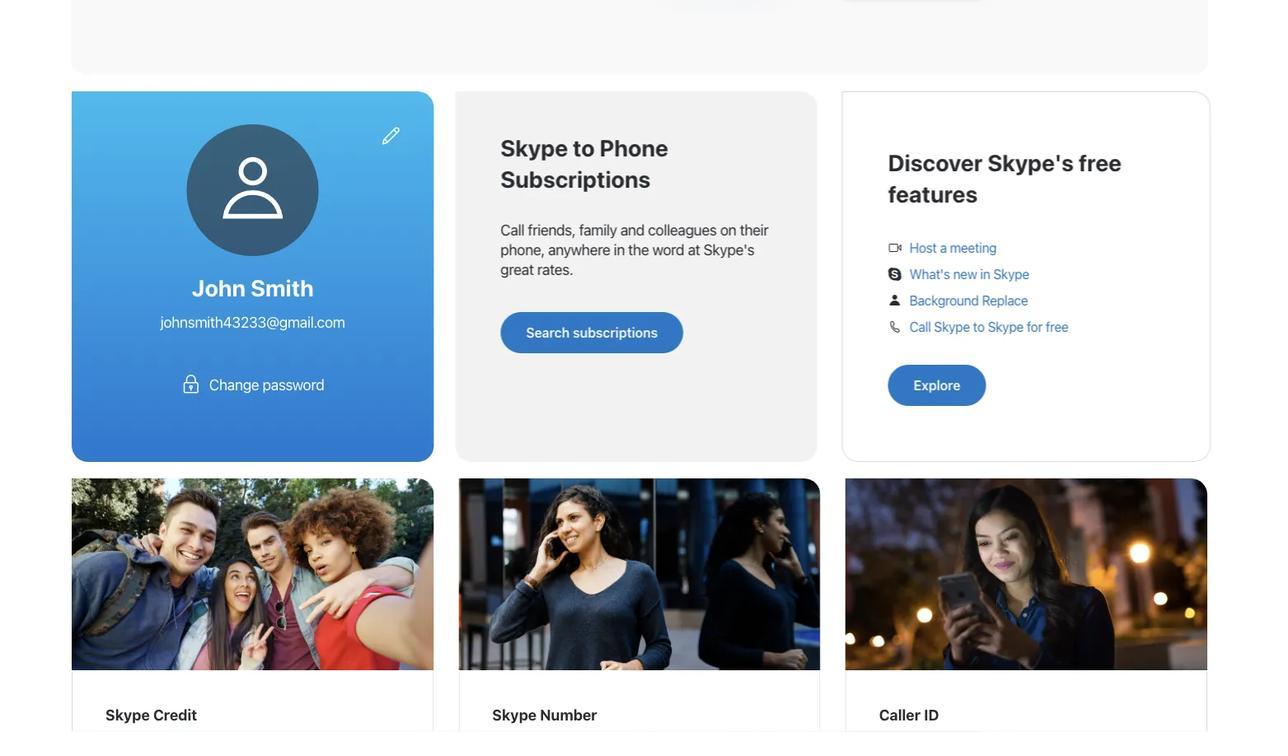 Task type: describe. For each thing, give the bounding box(es) containing it.

[[888, 294, 901, 308]]

 host a meeting
[[888, 240, 997, 256]]

discover skype's free features
[[888, 149, 1122, 208]]

meeting
[[950, 240, 997, 256]]

skype inside skype to phone subscriptions
[[501, 134, 568, 162]]

call inside call friends, family and colleagues on their phone, anywhere in the word at skype's great rates.
[[501, 221, 524, 239]]

what's new in skype link
[[910, 266, 1029, 282]]

 change password
[[181, 375, 324, 395]]

the
[[628, 241, 649, 259]]

john
[[192, 275, 246, 302]]

id
[[924, 706, 939, 724]]

change password link
[[209, 376, 324, 394]]

search subscriptions button
[[501, 312, 683, 354]]

word
[[652, 241, 684, 259]]


[[888, 242, 901, 255]]

free inside discover skype's free features
[[1079, 149, 1122, 177]]

great video calling with skype image
[[583, 0, 1159, 25]]

at
[[688, 241, 700, 259]]

 
[[215, 126, 401, 228]]

to inside skype to phone subscriptions
[[573, 134, 595, 162]]


[[888, 268, 901, 281]]

their
[[740, 221, 769, 239]]

skype left number
[[492, 706, 537, 724]]

johnsmith43233@gmail.com
[[161, 313, 345, 331]]

replace
[[982, 293, 1028, 308]]

in inside call friends, family and colleagues on their phone, anywhere in the word at skype's great rates.
[[614, 241, 625, 259]]

change
[[209, 376, 259, 394]]


[[381, 126, 401, 146]]

 link
[[373, 118, 409, 154]]

rates.
[[537, 261, 573, 278]]

 what's new in skype
[[888, 266, 1029, 282]]

john smith
[[192, 275, 314, 302]]

call skype to skype for free link
[[910, 319, 1069, 335]]

skype's inside call friends, family and colleagues on their phone, anywhere in the word at skype's great rates.
[[704, 241, 754, 259]]


[[215, 153, 291, 228]]

credit
[[153, 706, 197, 724]]

a
[[940, 240, 947, 256]]

smith
[[251, 275, 314, 302]]

in inside discover skype's free features region
[[980, 266, 990, 282]]

skype's inside discover skype's free features
[[988, 149, 1074, 177]]



Task type: vqa. For each thing, say whether or not it's contained in the screenshot.
leftmost IN
yes



Task type: locate. For each thing, give the bounding box(es) containing it.
colleagues
[[648, 221, 717, 239]]

what's
[[910, 266, 950, 282]]

1 vertical spatial free
[[1046, 319, 1069, 335]]

background replace link
[[910, 293, 1028, 308]]

0 vertical spatial to
[[573, 134, 595, 162]]

discover
[[888, 149, 983, 177]]

discover skype's free features region
[[876, 125, 1177, 429]]

host
[[910, 240, 937, 256]]

friends,
[[528, 221, 576, 239]]

anywhere
[[548, 241, 610, 259]]

0 horizontal spatial in
[[614, 241, 625, 259]]

to up subscriptions
[[573, 134, 595, 162]]

password
[[263, 376, 324, 394]]

1 horizontal spatial call
[[910, 319, 931, 335]]

skype number
[[492, 706, 597, 724]]

call right 
[[910, 319, 931, 335]]

1 vertical spatial call
[[910, 319, 931, 335]]

 background replace
[[888, 293, 1028, 308]]

background
[[910, 293, 979, 308]]

0 horizontal spatial skype's
[[704, 241, 754, 259]]

for
[[1027, 319, 1043, 335]]

skype's
[[988, 149, 1074, 177], [704, 241, 754, 259]]

call inside discover skype's free features region
[[910, 319, 931, 335]]

caller
[[879, 706, 921, 724]]

search
[[526, 325, 570, 341]]

in
[[614, 241, 625, 259], [980, 266, 990, 282]]

0 horizontal spatial call
[[501, 221, 524, 239]]

1 horizontal spatial skype's
[[988, 149, 1074, 177]]

1 vertical spatial in
[[980, 266, 990, 282]]

to
[[573, 134, 595, 162], [973, 319, 985, 335]]

1 vertical spatial skype's
[[704, 241, 754, 259]]

caller id
[[879, 706, 939, 724]]

skype down replace
[[988, 319, 1024, 335]]


[[181, 375, 201, 395]]

subscriptions
[[573, 325, 658, 341]]

call friends, family and colleagues on their phone, anywhere in the word at skype's great rates.
[[501, 221, 769, 278]]

subscriptions
[[501, 166, 651, 193]]

great
[[501, 261, 534, 278]]

1 horizontal spatial free
[[1079, 149, 1122, 177]]

phone,
[[501, 241, 545, 259]]

to inside discover skype's free features region
[[973, 319, 985, 335]]

skype up subscriptions
[[501, 134, 568, 162]]

free
[[1079, 149, 1122, 177], [1046, 319, 1069, 335]]

 call skype to skype for free
[[888, 319, 1069, 335]]

family
[[579, 221, 617, 239]]

0 horizontal spatial free
[[1046, 319, 1069, 335]]

1 vertical spatial to
[[973, 319, 985, 335]]

1 horizontal spatial in
[[980, 266, 990, 282]]

skype credit
[[106, 706, 197, 724]]

in left the
[[614, 241, 625, 259]]

phone
[[600, 134, 668, 162]]

skype to phone subscriptions
[[501, 134, 668, 193]]

features
[[888, 181, 978, 208]]

0 vertical spatial free
[[1079, 149, 1122, 177]]


[[888, 321, 901, 334]]

skype
[[501, 134, 568, 162], [994, 266, 1029, 282], [934, 319, 970, 335], [988, 319, 1024, 335], [106, 706, 150, 724], [492, 706, 537, 724]]

1 horizontal spatial to
[[973, 319, 985, 335]]

skype left credit
[[106, 706, 150, 724]]

skype up replace
[[994, 266, 1029, 282]]

and
[[621, 221, 645, 239]]

0 horizontal spatial to
[[573, 134, 595, 162]]

number
[[540, 706, 597, 724]]

in right "new" on the top right of page
[[980, 266, 990, 282]]

explore
[[914, 378, 961, 394]]

host a meeting link
[[910, 240, 997, 256]]

to down the "background replace" link
[[973, 319, 985, 335]]

0 vertical spatial call
[[501, 221, 524, 239]]

call
[[501, 221, 524, 239], [910, 319, 931, 335]]

0 vertical spatial skype's
[[988, 149, 1074, 177]]

search subscriptions
[[526, 325, 658, 341]]

call up phone, on the top of page
[[501, 221, 524, 239]]

on
[[720, 221, 736, 239]]

new
[[953, 266, 977, 282]]

explore button
[[888, 365, 986, 406]]

skype down  background replace
[[934, 319, 970, 335]]

0 vertical spatial in
[[614, 241, 625, 259]]



